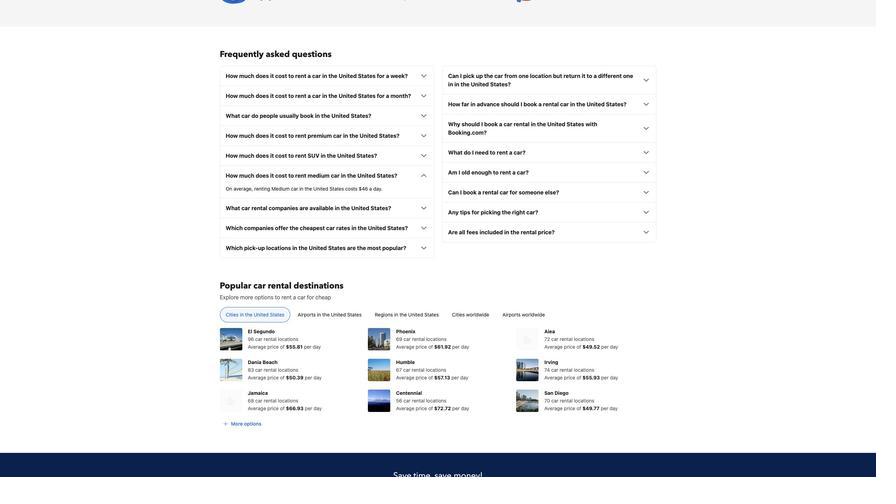 Task type: locate. For each thing, give the bounding box(es) containing it.
for left cheap
[[307, 294, 314, 301]]

per right $57.13
[[451, 375, 459, 381]]

locations inside aiea 72 car rental locations average price of $49.52 per day
[[574, 336, 594, 342]]

per
[[304, 344, 311, 350], [452, 344, 460, 350], [601, 344, 609, 350], [305, 375, 312, 381], [451, 375, 459, 381], [601, 375, 609, 381], [305, 405, 312, 411], [452, 405, 460, 411], [601, 405, 608, 411]]

one
[[519, 73, 529, 79], [623, 73, 633, 79]]

for left someone
[[510, 189, 517, 196]]

price down diego
[[564, 405, 575, 411]]

the down pick
[[461, 81, 470, 88]]

average inside centennial 56 car rental locations average price of $72.72 per day
[[396, 405, 414, 411]]

rental inside 'jamaica 68 car rental locations average price of $66.93 per day'
[[264, 398, 277, 404]]

the inside why should i book a car rental in the united states with booking.com?
[[537, 121, 546, 127]]

of left $49.77 on the right bottom of page
[[577, 405, 581, 411]]

per right the $55.81
[[304, 344, 311, 350]]

average inside irving 74 car rental locations average price of $55.93 per day
[[544, 375, 563, 381]]

day right "$61.92"
[[461, 344, 469, 350]]

car?
[[514, 149, 526, 156], [517, 169, 529, 176], [526, 209, 538, 216]]

price inside humble 67 car rental locations average price of $57.13 per day
[[416, 375, 427, 381]]

how much does it cost to rent a car in the united states for a week? button
[[226, 72, 428, 80]]

which inside which companies offer the cheapest car rates  in the united states? dropdown button
[[226, 225, 243, 231]]

can left pick
[[448, 73, 459, 79]]

0 vertical spatial should
[[501, 101, 519, 107]]

one right different
[[623, 73, 633, 79]]

united inside dropdown button
[[351, 205, 369, 211]]

popular car rental destinations explore more options to rent a car for cheap
[[220, 280, 344, 301]]

medium
[[271, 186, 290, 192]]

price for aiea 72 car rental locations average price of $49.52 per day
[[564, 344, 575, 350]]

cheap car rental in el segundo image
[[220, 328, 242, 351]]

much inside dropdown button
[[239, 153, 254, 159]]

1 horizontal spatial are
[[347, 245, 356, 251]]

companies down medium
[[269, 205, 298, 211]]

a left day.
[[369, 186, 372, 192]]

it for how much does it cost to rent suv in the united states?
[[270, 153, 274, 159]]

should up booking.com?
[[462, 121, 480, 127]]

can inside can i pick up the car from one location but return it to a different one in in the united states?
[[448, 73, 459, 79]]

one right from
[[519, 73, 529, 79]]

1 which from the top
[[226, 225, 243, 231]]

$72.72
[[434, 405, 451, 411]]

1 vertical spatial should
[[462, 121, 480, 127]]

else?
[[545, 189, 559, 196]]

cities for cities worldwide
[[452, 312, 465, 318]]

can for can i pick up the car from one location but return it to a different one in in the united states?
[[448, 73, 459, 79]]

1 vertical spatial car?
[[517, 169, 529, 176]]

i up tips in the top right of the page
[[460, 189, 462, 196]]

does inside the how much does it cost to rent a car in the united states for a month? dropdown button
[[256, 93, 269, 99]]

suv
[[308, 153, 319, 159]]

it inside how much does it cost to rent premium car in the united states? dropdown button
[[270, 133, 274, 139]]

on
[[226, 186, 232, 192]]

day.
[[373, 186, 382, 192]]

airports inside "button"
[[502, 312, 521, 318]]

book down the advance
[[484, 121, 498, 127]]

cities in the united states
[[226, 312, 284, 318]]

the up how much does it cost to rent suv in the united states? dropdown button
[[349, 133, 358, 139]]

what car do people usually book in the united states?
[[226, 113, 371, 119]]

average
[[248, 344, 266, 350], [396, 344, 414, 350], [544, 344, 563, 350], [248, 375, 266, 381], [396, 375, 414, 381], [544, 375, 563, 381], [248, 405, 266, 411], [396, 405, 414, 411], [544, 405, 563, 411]]

cost up usually at the top left of the page
[[275, 93, 287, 99]]

4 does from the top
[[256, 153, 269, 159]]

i inside can i pick up the car from one location but return it to a different one in in the united states?
[[460, 73, 462, 79]]

1 vertical spatial can
[[448, 189, 459, 196]]

it inside can i pick up the car from one location but return it to a different one in in the united states?
[[582, 73, 585, 79]]

book down old
[[463, 189, 477, 196]]

cheap car rental in irving image
[[516, 359, 539, 381]]

average inside dania beach 83 car rental locations average price of $50.39 per day
[[248, 375, 266, 381]]

cost inside dropdown button
[[275, 153, 287, 159]]

car? for what do i need to rent a car?
[[514, 149, 526, 156]]

to inside popular car rental destinations explore more options to rent a car for cheap
[[275, 294, 280, 301]]

premium
[[308, 133, 332, 139]]

questions
[[292, 49, 332, 60]]

average down the 74
[[544, 375, 563, 381]]

to up medium
[[288, 173, 294, 179]]

phoenix
[[396, 328, 415, 334]]

average inside phoenix 69 car rental locations average price of $61.92 per day
[[396, 344, 414, 350]]

locations inside 'jamaica 68 car rental locations average price of $66.93 per day'
[[278, 398, 298, 404]]

united inside can i pick up the car from one location but return it to a different one in in the united states?
[[471, 81, 489, 88]]

how inside dropdown button
[[226, 153, 238, 159]]

0 vertical spatial do
[[251, 113, 258, 119]]

0 vertical spatial which
[[226, 225, 243, 231]]

0 vertical spatial can
[[448, 73, 459, 79]]

1 much from the top
[[239, 73, 254, 79]]

cost for how much does it cost to rent a car in the united states for a month?
[[275, 93, 287, 99]]

what for what car rental companies are available in the united states?
[[226, 205, 240, 211]]

price down beach
[[267, 375, 279, 381]]

states up segundo
[[270, 312, 284, 318]]

dania
[[248, 359, 261, 365]]

per right $49.77 on the right bottom of page
[[601, 405, 608, 411]]

per right $55.93
[[601, 375, 609, 381]]

5 million+ reviews image
[[516, 0, 544, 4]]

of inside phoenix 69 car rental locations average price of $61.92 per day
[[428, 344, 433, 350]]

1 airports from the left
[[298, 312, 316, 318]]

1 horizontal spatial up
[[476, 73, 483, 79]]

car
[[312, 73, 321, 79], [494, 73, 503, 79], [312, 93, 321, 99], [560, 101, 569, 107], [241, 113, 250, 119], [504, 121, 512, 127], [333, 133, 342, 139], [331, 173, 340, 179], [291, 186, 298, 192], [500, 189, 508, 196], [241, 205, 250, 211], [326, 225, 335, 231], [253, 280, 266, 292], [297, 294, 306, 301], [255, 336, 262, 342], [404, 336, 411, 342], [551, 336, 558, 342], [255, 367, 262, 373], [403, 367, 410, 373], [551, 367, 558, 373], [255, 398, 262, 404], [403, 398, 411, 404], [551, 398, 559, 404]]

all
[[459, 229, 465, 235]]

5 cost from the top
[[275, 173, 287, 179]]

does inside how much does it cost to rent suv in the united states? dropdown button
[[256, 153, 269, 159]]

per inside aiea 72 car rental locations average price of $49.52 per day
[[601, 344, 609, 350]]

of for irving 74 car rental locations average price of $55.93 per day
[[577, 375, 581, 381]]

do left need
[[464, 149, 471, 156]]

average down 68 at the bottom left of the page
[[248, 405, 266, 411]]

asked
[[266, 49, 290, 60]]

$50.39
[[286, 375, 303, 381]]

far
[[462, 101, 469, 107]]

price inside irving 74 car rental locations average price of $55.93 per day
[[564, 375, 575, 381]]

what inside what car rental companies are available in the united states? dropdown button
[[226, 205, 240, 211]]

aiea
[[544, 328, 555, 334]]

0 vertical spatial up
[[476, 73, 483, 79]]

1 vertical spatial do
[[464, 149, 471, 156]]

car? up someone
[[517, 169, 529, 176]]

rental inside dania beach 83 car rental locations average price of $50.39 per day
[[264, 367, 277, 373]]

of for aiea 72 car rental locations average price of $49.52 per day
[[577, 344, 581, 350]]

2 vertical spatial car?
[[526, 209, 538, 216]]

0 horizontal spatial one
[[519, 73, 529, 79]]

of left $66.93
[[280, 405, 285, 411]]

worldwide for cities worldwide
[[466, 312, 489, 318]]

of inside humble 67 car rental locations average price of $57.13 per day
[[428, 375, 433, 381]]

worldwide inside airports worldwide "button"
[[522, 312, 545, 318]]

day inside irving 74 car rental locations average price of $55.93 per day
[[610, 375, 618, 381]]

0 vertical spatial what
[[226, 113, 240, 119]]

average for jamaica 68 car rental locations average price of $66.93 per day
[[248, 405, 266, 411]]

1 worldwide from the left
[[466, 312, 489, 318]]

dania beach 83 car rental locations average price of $50.39 per day
[[248, 359, 322, 381]]

3 does from the top
[[256, 133, 269, 139]]

0 horizontal spatial cities
[[226, 312, 238, 318]]

rental
[[543, 101, 559, 107], [514, 121, 530, 127], [483, 189, 498, 196], [251, 205, 267, 211], [521, 229, 537, 235], [268, 280, 292, 292], [264, 336, 277, 342], [412, 336, 425, 342], [560, 336, 573, 342], [264, 367, 277, 373], [412, 367, 425, 373], [560, 367, 573, 373], [264, 398, 277, 404], [412, 398, 425, 404], [560, 398, 573, 404]]

which pick-up locations in the united states are the most popular? button
[[226, 244, 428, 252]]

5 much from the top
[[239, 173, 254, 179]]

it for how much does it cost to rent premium car in the united states?
[[270, 133, 274, 139]]

1 cost from the top
[[275, 73, 287, 79]]

price left $66.93
[[267, 405, 279, 411]]

price left "$61.92"
[[416, 344, 427, 350]]

tab list
[[214, 307, 662, 323]]

how much does it cost to rent premium car in the united states?
[[226, 133, 400, 139]]

0 horizontal spatial airports
[[298, 312, 316, 318]]

1 horizontal spatial worldwide
[[522, 312, 545, 318]]

locations inside humble 67 car rental locations average price of $57.13 per day
[[426, 367, 446, 373]]

are
[[300, 205, 308, 211], [347, 245, 356, 251]]

day for irving 74 car rental locations average price of $55.93 per day
[[610, 375, 618, 381]]

day right $50.39
[[314, 375, 322, 381]]

price for irving 74 car rental locations average price of $55.93 per day
[[564, 375, 575, 381]]

locations up the $72.72
[[426, 398, 446, 404]]

locations up "$49.52"
[[574, 336, 594, 342]]

a down enough
[[478, 189, 481, 196]]

1 vertical spatial up
[[258, 245, 265, 251]]

which pick-up locations in the united states are the most popular?
[[226, 245, 406, 251]]

average down 72
[[544, 344, 563, 350]]

day inside centennial 56 car rental locations average price of $72.72 per day
[[461, 405, 469, 411]]

cities worldwide button
[[446, 307, 495, 323]]

do left people
[[251, 113, 258, 119]]

available
[[310, 205, 333, 211]]

the up phoenix
[[400, 312, 407, 318]]

medium
[[308, 173, 330, 179]]

3 much from the top
[[239, 133, 254, 139]]

a down can i pick up the car from one location but return it to a different one in in the united states?
[[538, 101, 542, 107]]

3 cost from the top
[[275, 133, 287, 139]]

should right the advance
[[501, 101, 519, 107]]

cost
[[275, 73, 287, 79], [275, 93, 287, 99], [275, 133, 287, 139], [275, 153, 287, 159], [275, 173, 287, 179]]

0 horizontal spatial are
[[300, 205, 308, 211]]

car inside phoenix 69 car rental locations average price of $61.92 per day
[[404, 336, 411, 342]]

locations up $57.13
[[426, 367, 446, 373]]

cheap car rental in phoenix image
[[368, 328, 390, 351]]

1 horizontal spatial should
[[501, 101, 519, 107]]

much for how much does it cost to rent medium car in the united states?
[[239, 173, 254, 179]]

usually
[[279, 113, 299, 119]]

of inside centennial 56 car rental locations average price of $72.72 per day
[[428, 405, 433, 411]]

for right tips in the top right of the page
[[472, 209, 479, 216]]

up
[[476, 73, 483, 79], [258, 245, 265, 251]]

per for jamaica 68 car rental locations average price of $66.93 per day
[[305, 405, 312, 411]]

cost up medium
[[275, 173, 287, 179]]

car inside irving 74 car rental locations average price of $55.93 per day
[[551, 367, 558, 373]]

states up phoenix 69 car rental locations average price of $61.92 per day
[[424, 312, 439, 318]]

2 does from the top
[[256, 93, 269, 99]]

1 horizontal spatial one
[[623, 73, 633, 79]]

per inside phoenix 69 car rental locations average price of $61.92 per day
[[452, 344, 460, 350]]

price up centennial
[[416, 375, 427, 381]]

1 can from the top
[[448, 73, 459, 79]]

average down the 56
[[396, 405, 414, 411]]

locations up the $55.81
[[278, 336, 298, 342]]

of left $50.39
[[280, 375, 285, 381]]

airports inside button
[[298, 312, 316, 318]]

of for centennial 56 car rental locations average price of $72.72 per day
[[428, 405, 433, 411]]

are down rates
[[347, 245, 356, 251]]

0 vertical spatial are
[[300, 205, 308, 211]]

options right more
[[255, 294, 273, 301]]

book up why should i book a car rental in the united states with booking.com?
[[524, 101, 537, 107]]

per right the $72.72
[[452, 405, 460, 411]]

cities for cities in the united states
[[226, 312, 238, 318]]

5 does from the top
[[256, 173, 269, 179]]

i inside why should i book a car rental in the united states with booking.com?
[[481, 121, 483, 127]]

day right $55.93
[[610, 375, 618, 381]]

rental inside el segundo 96 car rental locations average price of $55.81 per day
[[264, 336, 277, 342]]

0 horizontal spatial up
[[258, 245, 265, 251]]

2 worldwide from the left
[[522, 312, 545, 318]]

locations up $50.39
[[278, 367, 298, 373]]

car? down why should i book a car rental in the united states with booking.com?
[[514, 149, 526, 156]]

price for phoenix 69 car rental locations average price of $61.92 per day
[[416, 344, 427, 350]]

0 vertical spatial car?
[[514, 149, 526, 156]]

cost down usually at the top left of the page
[[275, 133, 287, 139]]

more options button
[[220, 418, 264, 430]]

1 vertical spatial what
[[448, 149, 463, 156]]

does inside how much does it cost to rent premium car in the united states? dropdown button
[[256, 133, 269, 139]]

83
[[248, 367, 254, 373]]

airports
[[298, 312, 316, 318], [502, 312, 521, 318]]

of left $57.13
[[428, 375, 433, 381]]

locations up $66.93
[[278, 398, 298, 404]]

price inside dania beach 83 car rental locations average price of $50.39 per day
[[267, 375, 279, 381]]

average for irving 74 car rental locations average price of $55.93 per day
[[544, 375, 563, 381]]

$49.52
[[583, 344, 600, 350]]

per inside irving 74 car rental locations average price of $55.93 per day
[[601, 375, 609, 381]]

per for centennial 56 car rental locations average price of $72.72 per day
[[452, 405, 460, 411]]

do
[[251, 113, 258, 119], [464, 149, 471, 156]]

but
[[553, 73, 562, 79]]

it for how much does it cost to rent medium car in the united states?
[[270, 173, 274, 179]]

for
[[377, 73, 385, 79], [377, 93, 385, 99], [510, 189, 517, 196], [472, 209, 479, 216], [307, 294, 314, 301]]

states inside 'dropdown button'
[[328, 245, 346, 251]]

can inside dropdown button
[[448, 189, 459, 196]]

locations up $55.93
[[574, 367, 594, 373]]

cheap car rental in jamaica image
[[220, 390, 242, 412]]

of inside irving 74 car rental locations average price of $55.93 per day
[[577, 375, 581, 381]]

day inside dania beach 83 car rental locations average price of $50.39 per day
[[314, 375, 322, 381]]

1 horizontal spatial airports
[[502, 312, 521, 318]]

companies
[[269, 205, 298, 211], [244, 225, 274, 231]]

should
[[501, 101, 519, 107], [462, 121, 480, 127]]

0 vertical spatial options
[[255, 294, 273, 301]]

locations inside centennial 56 car rental locations average price of $72.72 per day
[[426, 398, 446, 404]]

does inside 'how much does it cost to rent medium car in the united states?' dropdown button
[[256, 173, 269, 179]]

2 one from the left
[[623, 73, 633, 79]]

of left the $55.81
[[280, 344, 285, 350]]

which for which companies offer the cheapest car rates  in the united states?
[[226, 225, 243, 231]]

in
[[322, 73, 327, 79], [448, 81, 453, 88], [454, 81, 459, 88], [322, 93, 327, 99], [471, 101, 475, 107], [570, 101, 575, 107], [315, 113, 320, 119], [531, 121, 536, 127], [343, 133, 348, 139], [321, 153, 326, 159], [341, 173, 346, 179], [299, 186, 303, 192], [335, 205, 340, 211], [352, 225, 356, 231], [504, 229, 509, 235], [292, 245, 297, 251], [240, 312, 244, 318], [317, 312, 321, 318], [394, 312, 398, 318]]

2 vertical spatial what
[[226, 205, 240, 211]]

united
[[339, 73, 357, 79], [471, 81, 489, 88], [339, 93, 357, 99], [587, 101, 605, 107], [331, 113, 349, 119], [547, 121, 565, 127], [360, 133, 378, 139], [337, 153, 355, 159], [357, 173, 375, 179], [313, 186, 328, 192], [351, 205, 369, 211], [368, 225, 386, 231], [309, 245, 327, 251], [254, 312, 269, 318], [331, 312, 346, 318], [408, 312, 423, 318]]

car inside san diego 70 car rental locations average price of $49.77 per day
[[551, 398, 559, 404]]

price down centennial
[[416, 405, 427, 411]]

popular?
[[382, 245, 406, 251]]

of left the $72.72
[[428, 405, 433, 411]]

of inside 'jamaica 68 car rental locations average price of $66.93 per day'
[[280, 405, 285, 411]]

airports down cheap
[[298, 312, 316, 318]]

a left month?
[[386, 93, 389, 99]]

more options
[[231, 421, 261, 427]]

day right $57.13
[[460, 375, 468, 381]]

the left most
[[357, 245, 366, 251]]

of for phoenix 69 car rental locations average price of $61.92 per day
[[428, 344, 433, 350]]

to left suv
[[288, 153, 294, 159]]

1 vertical spatial are
[[347, 245, 356, 251]]

picking
[[481, 209, 501, 216]]

1 vertical spatial companies
[[244, 225, 274, 231]]

1 vertical spatial which
[[226, 245, 243, 251]]

cheap car rental in centennial image
[[368, 390, 390, 412]]

68
[[248, 398, 254, 404]]

average inside humble 67 car rental locations average price of $57.13 per day
[[396, 375, 414, 381]]

different
[[598, 73, 622, 79]]

options right more in the bottom of the page
[[244, 421, 261, 427]]

destinations
[[294, 280, 344, 292]]

i
[[460, 73, 462, 79], [521, 101, 522, 107], [481, 121, 483, 127], [472, 149, 474, 156], [459, 169, 460, 176], [460, 189, 462, 196]]

day right $49.77 on the right bottom of page
[[610, 405, 618, 411]]

of
[[280, 344, 285, 350], [428, 344, 433, 350], [577, 344, 581, 350], [280, 375, 285, 381], [428, 375, 433, 381], [577, 375, 581, 381], [280, 405, 285, 411], [428, 405, 433, 411], [577, 405, 581, 411]]

what do i need to rent a car?
[[448, 149, 526, 156]]

companies up the pick-
[[244, 225, 274, 231]]

it inside the how much does it cost to rent a car in the united states for a month? dropdown button
[[270, 93, 274, 99]]

book
[[524, 101, 537, 107], [300, 113, 314, 119], [484, 121, 498, 127], [463, 189, 477, 196]]

a left different
[[594, 73, 597, 79]]

a
[[308, 73, 311, 79], [386, 73, 389, 79], [594, 73, 597, 79], [308, 93, 311, 99], [386, 93, 389, 99], [538, 101, 542, 107], [499, 121, 502, 127], [509, 149, 512, 156], [512, 169, 516, 176], [369, 186, 372, 192], [478, 189, 481, 196], [293, 294, 296, 301]]

1 cities from the left
[[226, 312, 238, 318]]

price
[[267, 344, 279, 350], [416, 344, 427, 350], [564, 344, 575, 350], [267, 375, 279, 381], [416, 375, 427, 381], [564, 375, 575, 381], [267, 405, 279, 411], [416, 405, 427, 411], [564, 405, 575, 411]]

2 much from the top
[[239, 93, 254, 99]]

per inside centennial 56 car rental locations average price of $72.72 per day
[[452, 405, 460, 411]]

are
[[448, 229, 458, 235]]

a inside can i pick up the car from one location but return it to a different one in in the united states?
[[594, 73, 597, 79]]

to
[[288, 73, 294, 79], [587, 73, 592, 79], [288, 93, 294, 99], [288, 133, 294, 139], [490, 149, 495, 156], [288, 153, 294, 159], [493, 169, 499, 176], [288, 173, 294, 179], [275, 294, 280, 301]]

states left week?
[[358, 73, 376, 79]]

price up beach
[[267, 344, 279, 350]]

2 can from the top
[[448, 189, 459, 196]]

price for humble 67 car rental locations average price of $57.13 per day
[[416, 375, 427, 381]]

are inside dropdown button
[[300, 205, 308, 211]]

4 cost from the top
[[275, 153, 287, 159]]

what inside what car do people usually book in the united states? dropdown button
[[226, 113, 240, 119]]

price inside aiea 72 car rental locations average price of $49.52 per day
[[564, 344, 575, 350]]

cheap car rental in aiea image
[[516, 328, 539, 351]]

am
[[448, 169, 457, 176]]

does for how much does it cost to rent medium car in the united states?
[[256, 173, 269, 179]]

cities
[[226, 312, 238, 318], [452, 312, 465, 318]]

cost left suv
[[275, 153, 287, 159]]

to right return
[[587, 73, 592, 79]]

2 cities from the left
[[452, 312, 465, 318]]

2 which from the top
[[226, 245, 243, 251]]

average inside 'jamaica 68 car rental locations average price of $66.93 per day'
[[248, 405, 266, 411]]

states left regions
[[347, 312, 362, 318]]

how for how much does it cost to rent premium car in the united states?
[[226, 133, 238, 139]]

are left available
[[300, 205, 308, 211]]

per inside dania beach 83 car rental locations average price of $50.39 per day
[[305, 375, 312, 381]]

4 much from the top
[[239, 153, 254, 159]]

states
[[358, 73, 376, 79], [358, 93, 376, 99], [567, 121, 584, 127], [330, 186, 344, 192], [328, 245, 346, 251], [270, 312, 284, 318], [347, 312, 362, 318], [424, 312, 439, 318]]

rental inside aiea 72 car rental locations average price of $49.52 per day
[[560, 336, 573, 342]]

the down how far in advance should i book a rental car in the united states?
[[537, 121, 546, 127]]

2 airports from the left
[[502, 312, 521, 318]]

rental inside popular car rental destinations explore more options to rent a car for cheap
[[268, 280, 292, 292]]

cost down asked
[[275, 73, 287, 79]]

which for which pick-up locations in the united states are the most popular?
[[226, 245, 243, 251]]

average down 67
[[396, 375, 414, 381]]

much
[[239, 73, 254, 79], [239, 93, 254, 99], [239, 133, 254, 139], [239, 153, 254, 159], [239, 173, 254, 179]]

the left right
[[502, 209, 511, 216]]

tab list containing cities in the united states
[[214, 307, 662, 323]]

price inside centennial 56 car rental locations average price of $72.72 per day
[[416, 405, 427, 411]]

0 vertical spatial companies
[[269, 205, 298, 211]]

i left pick
[[460, 73, 462, 79]]

0 horizontal spatial do
[[251, 113, 258, 119]]

1 vertical spatial options
[[244, 421, 261, 427]]

2 cost from the top
[[275, 93, 287, 99]]

day inside 'jamaica 68 car rental locations average price of $66.93 per day'
[[314, 405, 322, 411]]

offer
[[275, 225, 288, 231]]

69
[[396, 336, 402, 342]]

1 horizontal spatial cities
[[452, 312, 465, 318]]

pick-
[[244, 245, 258, 251]]

price inside 'jamaica 68 car rental locations average price of $66.93 per day'
[[267, 405, 279, 411]]

what car rental companies are available in the united states?
[[226, 205, 391, 211]]

day inside aiea 72 car rental locations average price of $49.52 per day
[[610, 344, 618, 350]]

1 does from the top
[[256, 73, 269, 79]]

it for how much does it cost to rent a car in the united states for a week?
[[270, 73, 274, 79]]

frequently
[[220, 49, 264, 60]]

0 horizontal spatial worldwide
[[466, 312, 489, 318]]

per inside 'jamaica 68 car rental locations average price of $66.93 per day'
[[305, 405, 312, 411]]

day right $66.93
[[314, 405, 322, 411]]

$66.93
[[286, 405, 304, 411]]

0 horizontal spatial should
[[462, 121, 480, 127]]

why should i book a car rental in the united states with booking.com?
[[448, 121, 597, 136]]

day inside san diego 70 car rental locations average price of $49.77 per day
[[610, 405, 618, 411]]

which
[[226, 225, 243, 231], [226, 245, 243, 251]]



Task type: vqa. For each thing, say whether or not it's contained in the screenshot.


Task type: describe. For each thing, give the bounding box(es) containing it.
right
[[512, 209, 525, 216]]

car inside humble 67 car rental locations average price of $57.13 per day
[[403, 367, 410, 373]]

can i pick up the car from one location but return it to a different one in in the united states? button
[[448, 72, 650, 89]]

can i book a rental car for someone else?
[[448, 189, 559, 196]]

airports for airports worldwide
[[502, 312, 521, 318]]

how for how much does it cost to rent a car in the united states for a month?
[[226, 93, 238, 99]]

in inside why should i book a car rental in the united states with booking.com?
[[531, 121, 536, 127]]

how much does it cost to rent a car in the united states for a month?
[[226, 93, 411, 99]]

states left costs at the left top
[[330, 186, 344, 192]]

phoenix 69 car rental locations average price of $61.92 per day
[[396, 328, 469, 350]]

popular
[[220, 280, 251, 292]]

rental inside dropdown button
[[251, 205, 267, 211]]

rental inside irving 74 car rental locations average price of $55.93 per day
[[560, 367, 573, 373]]

how far in advance should i book a rental car in the united states? button
[[448, 100, 650, 109]]

how much does it cost to rent a car in the united states for a week?
[[226, 73, 408, 79]]

$46
[[359, 186, 368, 192]]

most
[[367, 245, 381, 251]]

of inside el segundo 96 car rental locations average price of $55.81 per day
[[280, 344, 285, 350]]

car inside 'jamaica 68 car rental locations average price of $66.93 per day'
[[255, 398, 262, 404]]

rental inside centennial 56 car rental locations average price of $72.72 per day
[[412, 398, 425, 404]]

cheap
[[315, 294, 331, 301]]

how much does it cost to rent premium car in the united states? button
[[226, 132, 428, 140]]

cities worldwide
[[452, 312, 489, 318]]

am i old enough to rent a car?
[[448, 169, 529, 176]]

the right rates
[[358, 225, 367, 231]]

i left old
[[459, 169, 460, 176]]

rent inside popular car rental destinations explore more options to rent a car for cheap
[[281, 294, 292, 301]]

from
[[504, 73, 517, 79]]

67
[[396, 367, 402, 373]]

what for what car do people usually book in the united states?
[[226, 113, 240, 119]]

cost for how much does it cost to rent premium car in the united states?
[[275, 133, 287, 139]]

are inside 'dropdown button'
[[347, 245, 356, 251]]

book inside why should i book a car rental in the united states with booking.com?
[[484, 121, 498, 127]]

average for centennial 56 car rental locations average price of $72.72 per day
[[396, 405, 414, 411]]

how much does it cost to rent medium car in the united states? button
[[226, 171, 428, 180]]

san diego 70 car rental locations average price of $49.77 per day
[[544, 390, 618, 411]]

much for how much does it cost to rent a car in the united states for a month?
[[239, 93, 254, 99]]

for inside dropdown button
[[472, 209, 479, 216]]

how for how much does it cost to rent medium car in the united states?
[[226, 173, 238, 179]]

irving 74 car rental locations average price of $55.93 per day
[[544, 359, 618, 381]]

return
[[564, 73, 580, 79]]

a down how much does it cost to rent a car in the united states for a week?
[[308, 93, 311, 99]]

airports worldwide button
[[497, 307, 551, 323]]

cheap car rental in humble image
[[368, 359, 390, 381]]

of inside dania beach 83 car rental locations average price of $50.39 per day
[[280, 375, 285, 381]]

more
[[240, 294, 253, 301]]

a down why should i book a car rental in the united states with booking.com?
[[509, 149, 512, 156]]

does for how much does it cost to rent premium car in the united states?
[[256, 133, 269, 139]]

price inside el segundo 96 car rental locations average price of $55.81 per day
[[267, 344, 279, 350]]

the up the how much does it cost to rent a car in the united states for a month? dropdown button
[[328, 73, 337, 79]]

airports worldwide
[[502, 312, 545, 318]]

why should i book a car rental in the united states with booking.com? button
[[448, 120, 650, 137]]

how for how far in advance should i book a rental car in the united states?
[[448, 101, 460, 107]]

day inside el segundo 96 car rental locations average price of $55.81 per day
[[313, 344, 321, 350]]

airports for airports in the united states
[[298, 312, 316, 318]]

states left month?
[[358, 93, 376, 99]]

what car do people usually book in the united states? button
[[226, 112, 428, 120]]

i left need
[[472, 149, 474, 156]]

the up costs at the left top
[[347, 173, 356, 179]]

96
[[248, 336, 254, 342]]

day for jamaica 68 car rental locations average price of $66.93 per day
[[314, 405, 322, 411]]

with
[[586, 121, 597, 127]]

car inside centennial 56 car rental locations average price of $72.72 per day
[[403, 398, 411, 404]]

1 horizontal spatial do
[[464, 149, 471, 156]]

united inside 'dropdown button'
[[309, 245, 327, 251]]

options inside button
[[244, 421, 261, 427]]

average inside el segundo 96 car rental locations average price of $55.81 per day
[[248, 344, 266, 350]]

the up "el"
[[245, 312, 252, 318]]

cheapest
[[300, 225, 325, 231]]

much for how much does it cost to rent suv in the united states?
[[239, 153, 254, 159]]

more
[[231, 421, 243, 427]]

car? for am i old enough to rent a car?
[[517, 169, 529, 176]]

included
[[480, 229, 503, 235]]

humble 67 car rental locations average price of $57.13 per day
[[396, 359, 468, 381]]

car inside dropdown button
[[241, 205, 250, 211]]

day for centennial 56 car rental locations average price of $72.72 per day
[[461, 405, 469, 411]]

jamaica
[[248, 390, 268, 396]]

rental inside humble 67 car rental locations average price of $57.13 per day
[[412, 367, 425, 373]]

the down cheap
[[322, 312, 330, 318]]

can i book a rental car for someone else? button
[[448, 188, 650, 197]]

el
[[248, 328, 252, 334]]

aiea 72 car rental locations average price of $49.52 per day
[[544, 328, 618, 350]]

location
[[530, 73, 552, 79]]

worldwide for airports worldwide
[[522, 312, 545, 318]]

car? inside dropdown button
[[526, 209, 538, 216]]

rates
[[336, 225, 350, 231]]

enough
[[471, 169, 492, 176]]

how for how much does it cost to rent a car in the united states for a week?
[[226, 73, 238, 79]]

day for humble 67 car rental locations average price of $57.13 per day
[[460, 375, 468, 381]]

what do i need to rent a car? button
[[448, 148, 650, 157]]

in inside dropdown button
[[335, 205, 340, 211]]

we're here for you image
[[220, 0, 248, 4]]

a inside why should i book a car rental in the united states with booking.com?
[[499, 121, 502, 127]]

price inside san diego 70 car rental locations average price of $49.77 per day
[[564, 405, 575, 411]]

car inside el segundo 96 car rental locations average price of $55.81 per day
[[255, 336, 262, 342]]

car inside why should i book a car rental in the united states with booking.com?
[[504, 121, 512, 127]]

a down questions
[[308, 73, 311, 79]]

rent inside dropdown button
[[295, 153, 306, 159]]

locations inside irving 74 car rental locations average price of $55.93 per day
[[574, 367, 594, 373]]

should inside how far in advance should i book a rental car in the united states? dropdown button
[[501, 101, 519, 107]]

1 one from the left
[[519, 73, 529, 79]]

car inside dania beach 83 car rental locations average price of $50.39 per day
[[255, 367, 262, 373]]

the down cheapest
[[299, 245, 307, 251]]

a inside popular car rental destinations explore more options to rent a car for cheap
[[293, 294, 296, 301]]

locations inside el segundo 96 car rental locations average price of $55.81 per day
[[278, 336, 298, 342]]

day for phoenix 69 car rental locations average price of $61.92 per day
[[461, 344, 469, 350]]

the down the how much does it cost to rent a car in the united states for a week? dropdown button
[[328, 93, 337, 99]]

for inside popular car rental destinations explore more options to rent a car for cheap
[[307, 294, 314, 301]]

a up 'can i book a rental car for someone else?'
[[512, 169, 516, 176]]

70
[[544, 398, 550, 404]]

car inside can i pick up the car from one location but return it to a different one in in the united states?
[[494, 73, 503, 79]]

how much does it cost to rent suv in the united states?
[[226, 153, 377, 159]]

for left week?
[[377, 73, 385, 79]]

car inside aiea 72 car rental locations average price of $49.52 per day
[[551, 336, 558, 342]]

price?
[[538, 229, 555, 235]]

can i pick up the car from one location but return it to a different one in in the united states?
[[448, 73, 633, 88]]

the up rates
[[341, 205, 350, 211]]

regions
[[375, 312, 393, 318]]

up inside the which pick-up locations in the united states are the most popular? 'dropdown button'
[[258, 245, 265, 251]]

how for how much does it cost to rent suv in the united states?
[[226, 153, 238, 159]]

day for aiea 72 car rental locations average price of $49.52 per day
[[610, 344, 618, 350]]

per inside san diego 70 car rental locations average price of $49.77 per day
[[601, 405, 608, 411]]

what car rental companies are available in the united states? button
[[226, 204, 428, 212]]

it for how much does it cost to rent a car in the united states for a month?
[[270, 93, 274, 99]]

advance
[[477, 101, 500, 107]]

average for phoenix 69 car rental locations average price of $61.92 per day
[[396, 344, 414, 350]]

companies inside dropdown button
[[244, 225, 274, 231]]

of for jamaica 68 car rental locations average price of $66.93 per day
[[280, 405, 285, 411]]

rental inside why should i book a car rental in the united states with booking.com?
[[514, 121, 530, 127]]

price for centennial 56 car rental locations average price of $72.72 per day
[[416, 405, 427, 411]]

to down usually at the top left of the page
[[288, 133, 294, 139]]

does for how much does it cost to rent a car in the united states for a week?
[[256, 73, 269, 79]]

to right enough
[[493, 169, 499, 176]]

average for humble 67 car rental locations average price of $57.13 per day
[[396, 375, 414, 381]]

of for humble 67 car rental locations average price of $57.13 per day
[[428, 375, 433, 381]]

are all fees included in the rental price?
[[448, 229, 555, 235]]

can for can i book a rental car for someone else?
[[448, 189, 459, 196]]

companies inside dropdown button
[[269, 205, 298, 211]]

per for humble 67 car rental locations average price of $57.13 per day
[[451, 375, 459, 381]]

el segundo 96 car rental locations average price of $55.81 per day
[[248, 328, 321, 350]]

cities in the united states button
[[220, 307, 290, 323]]

a left week?
[[386, 73, 389, 79]]

locations inside phoenix 69 car rental locations average price of $61.92 per day
[[426, 336, 447, 342]]

the down return
[[576, 101, 585, 107]]

renting
[[254, 186, 270, 192]]

states? inside dropdown button
[[371, 205, 391, 211]]

much for how much does it cost to rent premium car in the united states?
[[239, 133, 254, 139]]

the right pick
[[484, 73, 493, 79]]

$55.81
[[286, 344, 303, 350]]

the down right
[[510, 229, 519, 235]]

rental inside phoenix 69 car rental locations average price of $61.92 per day
[[412, 336, 425, 342]]

per for phoenix 69 car rental locations average price of $61.92 per day
[[452, 344, 460, 350]]

how much does it cost to rent a car in the united states for a month? button
[[226, 92, 428, 100]]

tips
[[460, 209, 470, 216]]

rental inside san diego 70 car rental locations average price of $49.77 per day
[[560, 398, 573, 404]]

which companies offer the cheapest car rates  in the united states?
[[226, 225, 408, 231]]

old
[[462, 169, 470, 176]]

the right offer
[[290, 225, 298, 231]]

regions in the united states button
[[369, 307, 445, 323]]

of inside san diego 70 car rental locations average price of $49.77 per day
[[577, 405, 581, 411]]

$49.77
[[583, 405, 599, 411]]

united inside why should i book a car rental in the united states with booking.com?
[[547, 121, 565, 127]]

costs
[[345, 186, 357, 192]]

to up usually at the top left of the page
[[288, 93, 294, 99]]

which companies offer the cheapest car rates  in the united states? button
[[226, 224, 428, 232]]

someone
[[519, 189, 544, 196]]

locations inside 'dropdown button'
[[266, 245, 291, 251]]

why
[[448, 121, 460, 127]]

to inside can i pick up the car from one location but return it to a different one in in the united states?
[[587, 73, 592, 79]]

does for how much does it cost to rent a car in the united states for a month?
[[256, 93, 269, 99]]

per for aiea 72 car rental locations average price of $49.52 per day
[[601, 344, 609, 350]]

san
[[544, 390, 553, 396]]

airports in the united states
[[298, 312, 362, 318]]

any tips for picking the right car?
[[448, 209, 538, 216]]

average inside san diego 70 car rental locations average price of $49.77 per day
[[544, 405, 563, 411]]

how far in advance should i book a rental car in the united states?
[[448, 101, 627, 107]]

what for what do i need to rent a car?
[[448, 149, 463, 156]]

cheap car rental in dania beach image
[[220, 359, 242, 381]]

booking.com?
[[448, 129, 487, 136]]

centennial 56 car rental locations average price of $72.72 per day
[[396, 390, 469, 411]]

states inside why should i book a car rental in the united states with booking.com?
[[567, 121, 584, 127]]

locations inside san diego 70 car rental locations average price of $49.77 per day
[[574, 398, 594, 404]]

options inside popular car rental destinations explore more options to rent a car for cheap
[[255, 294, 273, 301]]

the right suv
[[327, 153, 336, 159]]

much for how much does it cost to rent a car in the united states for a week?
[[239, 73, 254, 79]]

average for aiea 72 car rental locations average price of $49.52 per day
[[544, 344, 563, 350]]

locations inside dania beach 83 car rental locations average price of $50.39 per day
[[278, 367, 298, 373]]

the down how much does it cost to rent medium car in the united states?
[[305, 186, 312, 192]]

cost for how much does it cost to rent medium car in the united states?
[[275, 173, 287, 179]]

humble
[[396, 359, 415, 365]]

cheap car rental in san diego image
[[516, 390, 539, 412]]

i up why should i book a car rental in the united states with booking.com?
[[521, 101, 522, 107]]

people
[[260, 113, 278, 119]]

any
[[448, 209, 459, 216]]

segundo
[[253, 328, 275, 334]]

cost for how much does it cost to rent a car in the united states for a week?
[[275, 73, 287, 79]]

72
[[544, 336, 550, 342]]

are all fees included in the rental price? button
[[448, 228, 650, 237]]

in inside 'dropdown button'
[[292, 245, 297, 251]]

price for jamaica 68 car rental locations average price of $66.93 per day
[[267, 405, 279, 411]]

explore
[[220, 294, 239, 301]]

book right usually at the top left of the page
[[300, 113, 314, 119]]

the up how much does it cost to rent premium car in the united states? dropdown button
[[321, 113, 330, 119]]

am i old enough to rent a car? button
[[448, 168, 650, 177]]

for left month?
[[377, 93, 385, 99]]

should inside why should i book a car rental in the united states with booking.com?
[[462, 121, 480, 127]]

beach
[[263, 359, 278, 365]]

cost for how much does it cost to rent suv in the united states?
[[275, 153, 287, 159]]

does for how much does it cost to rent suv in the united states?
[[256, 153, 269, 159]]

to down asked
[[288, 73, 294, 79]]

up inside can i pick up the car from one location but return it to a different one in in the united states?
[[476, 73, 483, 79]]

per for irving 74 car rental locations average price of $55.93 per day
[[601, 375, 609, 381]]

to right need
[[490, 149, 495, 156]]

per inside el segundo 96 car rental locations average price of $55.81 per day
[[304, 344, 311, 350]]

states? inside can i pick up the car from one location but return it to a different one in in the united states?
[[490, 81, 511, 88]]



